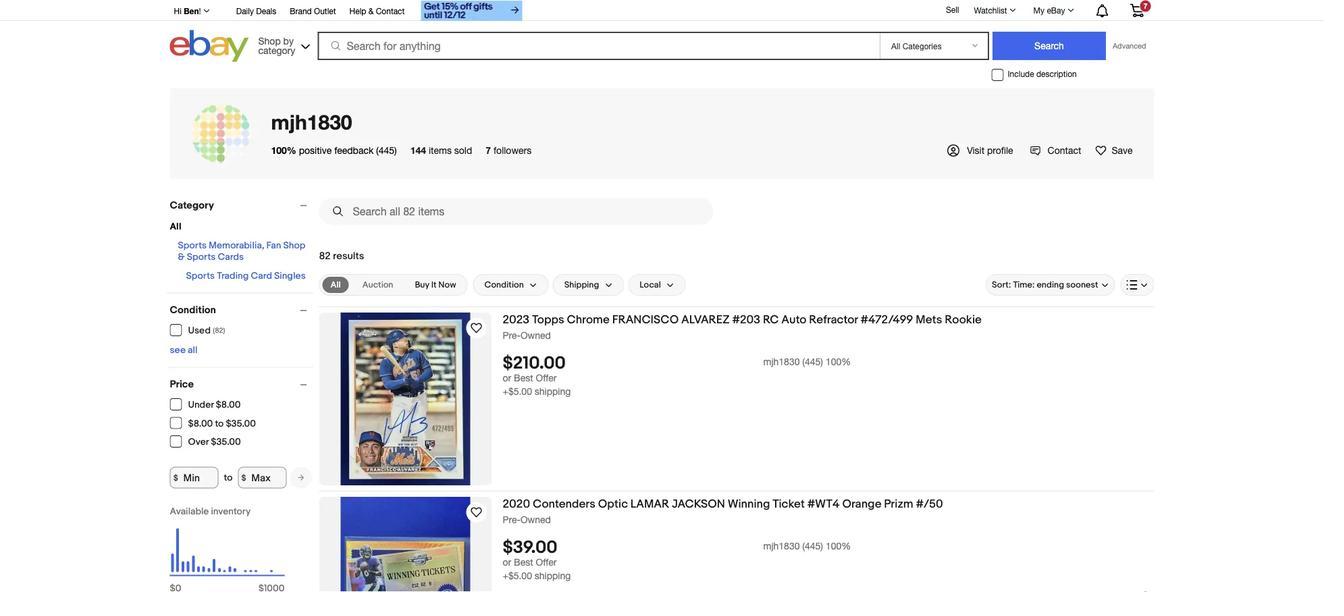 Task type: vqa. For each thing, say whether or not it's contained in the screenshot.
"brand" inside the Pre-Lit Realistic Green Spruce Artificial Holiday Christmas Tree And Stand Brand New $118.99 To $249.99 Buy It Now Free Shipping
no



Task type: describe. For each thing, give the bounding box(es) containing it.
(82)
[[213, 327, 225, 335]]

visit profile
[[967, 145, 1013, 156]]

(445) for $210.00
[[803, 356, 823, 367]]

description
[[1037, 69, 1077, 79]]

pre- inside 2023 topps chrome francisco alvarez #203 rc auto refractor #472/499 mets rookie pre-owned
[[503, 330, 521, 341]]

0 horizontal spatial condition button
[[170, 304, 313, 316]]

graph of available inventory between $0 and $1000+ image
[[170, 506, 285, 592]]

contact inside "link"
[[376, 6, 405, 16]]

mjh1830 for $39.00
[[763, 540, 800, 552]]

category
[[258, 45, 295, 56]]

144
[[410, 145, 426, 156]]

shop inside 'shop by category'
[[258, 35, 281, 46]]

hi ben !
[[174, 6, 201, 16]]

#203
[[732, 313, 761, 327]]

main content containing $210.00
[[319, 192, 1155, 592]]

ending
[[1037, 280, 1064, 290]]

jackson
[[672, 497, 725, 511]]

get an extra 15% off image
[[421, 1, 522, 21]]

orange
[[842, 497, 882, 511]]

(445) for $39.00
[[803, 540, 823, 552]]

0 vertical spatial (445)
[[376, 145, 397, 156]]

2023 topps chrome francisco alvarez #203 rc auto refractor #472/499 mets rookie heading
[[503, 313, 982, 327]]

now
[[439, 280, 456, 290]]

0 vertical spatial $8.00
[[216, 399, 241, 411]]

trading
[[217, 270, 249, 282]]

visit
[[967, 145, 985, 156]]

& inside 'sports memorabilia, fan shop & sports cards'
[[178, 252, 185, 263]]

mets
[[916, 313, 942, 327]]

my ebay link
[[1026, 2, 1080, 18]]

outlet
[[314, 6, 336, 16]]

time:
[[1013, 280, 1035, 290]]

shipping for $39.00
[[535, 570, 571, 582]]

or for $39.00
[[503, 557, 511, 568]]

feedback
[[334, 145, 374, 156]]

local
[[640, 280, 661, 290]]

it
[[431, 280, 437, 290]]

sort:
[[992, 280, 1011, 290]]

2020 contenders optic lamar jackson winning ticket #wt4 orange prizm #/50 link
[[503, 497, 1155, 514]]

$8.00 to $35.00 link
[[170, 417, 257, 430]]

all link
[[322, 277, 349, 293]]

2023
[[503, 313, 530, 327]]

0 vertical spatial $35.00
[[226, 418, 256, 430]]

help & contact
[[350, 6, 405, 16]]

results
[[333, 250, 364, 262]]

best for $210.00
[[514, 373, 533, 384]]

price button
[[170, 379, 313, 391]]

rookie
[[945, 313, 982, 327]]

visit profile link
[[947, 145, 1013, 156]]

lamar
[[631, 497, 669, 511]]

refractor
[[809, 313, 858, 327]]

category
[[170, 199, 214, 211]]

sort: time: ending soonest
[[992, 280, 1098, 290]]

sell
[[946, 5, 959, 14]]

shop by category button
[[252, 30, 313, 59]]

sort: time: ending soonest button
[[986, 274, 1115, 296]]

items
[[429, 145, 452, 156]]

sports trading card singles
[[186, 270, 306, 282]]

see all button
[[170, 345, 197, 356]]

mjh1830 (445) 100% or best offer +$5.00 shipping for $39.00
[[503, 540, 851, 582]]

condition inside main content
[[485, 280, 524, 290]]

account navigation
[[166, 0, 1155, 23]]

1 vertical spatial $8.00
[[188, 418, 213, 430]]

watch 2020 contenders optic lamar jackson winning ticket #wt4 orange prizm #/50 image
[[468, 504, 485, 521]]

my
[[1034, 5, 1045, 15]]

offer for $39.00
[[536, 557, 557, 568]]

2023 topps chrome francisco alvarez #203 rc auto refractor #472/499 mets rookie link
[[503, 313, 1155, 329]]

$8.00 to $35.00
[[188, 418, 256, 430]]

shipping for $210.00
[[535, 386, 571, 397]]

Maximum Value in $ text field
[[238, 467, 287, 489]]

all inside all "link"
[[331, 280, 341, 290]]

brand
[[290, 6, 312, 16]]

see all
[[170, 345, 197, 356]]

pre- inside 2020 contenders optic lamar jackson winning ticket #wt4 orange prizm #/50 pre-owned
[[503, 514, 521, 525]]

7 for 7
[[1144, 2, 1148, 10]]

0 horizontal spatial condition
[[170, 304, 216, 316]]

alvarez
[[681, 313, 730, 327]]

shop by category banner
[[166, 0, 1155, 66]]

under
[[188, 399, 214, 411]]

owned inside 2020 contenders optic lamar jackson winning ticket #wt4 orange prizm #/50 pre-owned
[[521, 514, 551, 525]]

best for $39.00
[[514, 557, 533, 568]]

help & contact link
[[350, 4, 405, 19]]

sports for sports trading card singles
[[186, 270, 215, 282]]

buy it now
[[415, 280, 456, 290]]

Search all 82 items field
[[319, 198, 714, 225]]

sell link
[[940, 5, 965, 14]]

sports trading card singles link
[[186, 270, 306, 282]]

advanced link
[[1106, 32, 1153, 59]]

100% for $39.00
[[826, 540, 851, 552]]

0 vertical spatial 100%
[[271, 145, 296, 156]]

card
[[251, 270, 272, 282]]

over
[[188, 437, 209, 448]]

ben
[[184, 6, 199, 16]]

100% for $210.00
[[826, 356, 851, 367]]

topps
[[532, 313, 564, 327]]

mjh1830 image
[[191, 87, 251, 180]]

shipping
[[564, 280, 599, 290]]

all
[[188, 345, 197, 356]]

used (82)
[[188, 325, 225, 337]]



Task type: locate. For each thing, give the bounding box(es) containing it.
shipping button
[[553, 274, 624, 296]]

#wt4
[[808, 497, 840, 511]]

all down category on the left of page
[[170, 221, 181, 233]]

under $8.00
[[188, 399, 241, 411]]

+$5.00 for $39.00
[[503, 570, 532, 582]]

1 vertical spatial shop
[[283, 240, 305, 252]]

7 followers
[[486, 145, 532, 156]]

deals
[[256, 6, 276, 16]]

offer for $210.00
[[536, 373, 557, 384]]

singles
[[274, 270, 306, 282]]

1 shipping from the top
[[535, 386, 571, 397]]

0 horizontal spatial all
[[170, 221, 181, 233]]

& left cards
[[178, 252, 185, 263]]

2 $ from the left
[[241, 473, 246, 483]]

brand outlet
[[290, 6, 336, 16]]

offer down the contenders
[[536, 557, 557, 568]]

0 vertical spatial 7
[[1144, 2, 1148, 10]]

0 vertical spatial mjh1830 (445) 100% or best offer +$5.00 shipping
[[503, 356, 851, 397]]

watchlist
[[974, 5, 1007, 15]]

7 left followers at the top left of the page
[[486, 145, 491, 156]]

soonest
[[1066, 280, 1098, 290]]

Minimum Value in $ text field
[[170, 467, 218, 489]]

buy
[[415, 280, 429, 290]]

7
[[1144, 2, 1148, 10], [486, 145, 491, 156]]

contenders
[[533, 497, 596, 511]]

1 vertical spatial owned
[[521, 514, 551, 525]]

optic
[[598, 497, 628, 511]]

available
[[170, 506, 209, 518]]

help
[[350, 6, 366, 16]]

2 shipping from the top
[[535, 570, 571, 582]]

0 vertical spatial offer
[[536, 373, 557, 384]]

$8.00
[[216, 399, 241, 411], [188, 418, 213, 430]]

1 vertical spatial condition button
[[170, 304, 313, 316]]

1 vertical spatial +$5.00
[[503, 570, 532, 582]]

2 vertical spatial 100%
[[826, 540, 851, 552]]

followers
[[494, 145, 532, 156]]

shop by category
[[258, 35, 295, 56]]

best down 2020
[[514, 557, 533, 568]]

& right help
[[369, 6, 374, 16]]

used
[[188, 325, 211, 337]]

!
[[199, 6, 201, 16]]

0 vertical spatial condition button
[[473, 274, 549, 296]]

2020 contenders optic lamar jackson winning ticket #wt4 orange prizm #/50 pre-owned
[[503, 497, 943, 525]]

0 horizontal spatial $8.00
[[188, 418, 213, 430]]

1 horizontal spatial $
[[241, 473, 246, 483]]

(445) left 144
[[376, 145, 397, 156]]

auction link
[[354, 277, 401, 293]]

$35.00 down $8.00 to $35.00 on the bottom left of page
[[211, 437, 241, 448]]

(445) down 2023 topps chrome francisco alvarez #203 rc auto refractor #472/499 mets rookie link
[[803, 356, 823, 367]]

to inside $8.00 to $35.00 link
[[215, 418, 224, 430]]

inventory
[[211, 506, 251, 518]]

+$5.00 down the $39.00
[[503, 570, 532, 582]]

advanced
[[1113, 42, 1146, 50]]

all
[[170, 221, 181, 233], [331, 280, 341, 290]]

1 vertical spatial (445)
[[803, 356, 823, 367]]

1 vertical spatial &
[[178, 252, 185, 263]]

shop inside 'sports memorabilia, fan shop & sports cards'
[[283, 240, 305, 252]]

0 horizontal spatial contact
[[376, 6, 405, 16]]

1 vertical spatial mjh1830 (445) 100% or best offer +$5.00 shipping
[[503, 540, 851, 582]]

none submit inside 'shop by category' 'banner'
[[993, 32, 1106, 60]]

1 horizontal spatial contact
[[1048, 145, 1082, 156]]

offer
[[536, 373, 557, 384], [536, 557, 557, 568]]

0 vertical spatial shipping
[[535, 386, 571, 397]]

1 vertical spatial or
[[503, 557, 511, 568]]

1 vertical spatial condition
[[170, 304, 216, 316]]

$39.00
[[503, 538, 558, 559]]

sports memorabilia, fan shop & sports cards link
[[178, 240, 305, 263]]

main content
[[319, 192, 1155, 592]]

chrome
[[567, 313, 610, 327]]

2020 contenders optic lamar jackson winning ticket #wt4 orange prizm #/50 image
[[341, 497, 470, 592]]

1 vertical spatial 100%
[[826, 356, 851, 367]]

1 horizontal spatial $8.00
[[216, 399, 241, 411]]

shop
[[258, 35, 281, 46], [283, 240, 305, 252]]

1 vertical spatial best
[[514, 557, 533, 568]]

2 mjh1830 (445) 100% or best offer +$5.00 shipping from the top
[[503, 540, 851, 582]]

ticket
[[773, 497, 805, 511]]

82
[[319, 250, 331, 262]]

or down 2020
[[503, 557, 511, 568]]

ebay
[[1047, 5, 1065, 15]]

$ for minimum value in $ text field
[[173, 473, 178, 483]]

2023 topps chrome francisco alvarez #203 rc auto refractor #472/499 mets rookie image
[[341, 313, 470, 486]]

to left maximum value in $ text box
[[224, 472, 233, 484]]

1 owned from the top
[[521, 330, 551, 341]]

prizm
[[884, 497, 914, 511]]

0 vertical spatial or
[[503, 373, 511, 384]]

$8.00 up $8.00 to $35.00 on the bottom left of page
[[216, 399, 241, 411]]

2020
[[503, 497, 530, 511]]

2 vertical spatial mjh1830
[[763, 540, 800, 552]]

shop right fan
[[283, 240, 305, 252]]

1 vertical spatial offer
[[536, 557, 557, 568]]

1 vertical spatial contact
[[1048, 145, 1082, 156]]

positive
[[299, 145, 332, 156]]

mjh1830 down rc at the bottom right
[[763, 356, 800, 367]]

condition button inside main content
[[473, 274, 549, 296]]

+$5.00 for $210.00
[[503, 386, 532, 397]]

1 horizontal spatial &
[[369, 6, 374, 16]]

all down 82 results
[[331, 280, 341, 290]]

+$5.00 down $210.00
[[503, 386, 532, 397]]

save button
[[1095, 143, 1133, 157]]

condition button up 2023 on the left of page
[[473, 274, 549, 296]]

0 vertical spatial &
[[369, 6, 374, 16]]

best down 2023 on the left of page
[[514, 373, 533, 384]]

save
[[1112, 145, 1133, 156]]

my ebay
[[1034, 5, 1065, 15]]

100% left 'positive'
[[271, 145, 296, 156]]

condition up 2023 on the left of page
[[485, 280, 524, 290]]

0 vertical spatial pre-
[[503, 330, 521, 341]]

2 pre- from the top
[[503, 514, 521, 525]]

0 horizontal spatial $
[[173, 473, 178, 483]]

$ up available
[[173, 473, 178, 483]]

82 results
[[319, 250, 364, 262]]

1 offer from the top
[[536, 373, 557, 384]]

category button
[[170, 199, 313, 211]]

price
[[170, 379, 194, 391]]

$ up inventory
[[241, 473, 246, 483]]

1 vertical spatial mjh1830
[[763, 356, 800, 367]]

owned inside 2023 topps chrome francisco alvarez #203 rc auto refractor #472/499 mets rookie pre-owned
[[521, 330, 551, 341]]

1 +$5.00 from the top
[[503, 386, 532, 397]]

$210.00
[[503, 353, 566, 374]]

1 mjh1830 (445) 100% or best offer +$5.00 shipping from the top
[[503, 356, 851, 397]]

$35.00 up over $35.00 at the left of the page
[[226, 418, 256, 430]]

over $35.00
[[188, 437, 241, 448]]

contact link
[[1030, 145, 1082, 156]]

profile
[[987, 145, 1013, 156]]

see
[[170, 345, 186, 356]]

shipping down the $39.00
[[535, 570, 571, 582]]

sports
[[178, 240, 207, 252], [187, 252, 216, 263], [186, 270, 215, 282]]

7 up "advanced" link
[[1144, 2, 1148, 10]]

watch 2023 topps chrome francisco alvarez #203 rc auto refractor #472/499 mets rookie image
[[468, 320, 485, 336]]

mjh1830 (445) 100% or best offer +$5.00 shipping for $210.00
[[503, 356, 851, 397]]

#/50
[[916, 497, 943, 511]]

0 vertical spatial +$5.00
[[503, 386, 532, 397]]

to
[[215, 418, 224, 430], [224, 472, 233, 484]]

0 vertical spatial to
[[215, 418, 224, 430]]

to up over $35.00 at the left of the page
[[215, 418, 224, 430]]

cards
[[218, 252, 244, 263]]

owned down 2020
[[521, 514, 551, 525]]

1 horizontal spatial shop
[[283, 240, 305, 252]]

shipping down $210.00
[[535, 386, 571, 397]]

(445) down #wt4
[[803, 540, 823, 552]]

1 vertical spatial to
[[224, 472, 233, 484]]

$ for maximum value in $ text box
[[241, 473, 246, 483]]

1 horizontal spatial condition
[[485, 280, 524, 290]]

2020 contenders optic lamar jackson winning ticket #wt4 orange prizm #/50 heading
[[503, 497, 943, 511]]

sports for sports memorabilia, fan shop & sports cards
[[178, 240, 207, 252]]

144 items sold
[[410, 145, 472, 156]]

brand outlet link
[[290, 4, 336, 19]]

1 or from the top
[[503, 373, 511, 384]]

0 horizontal spatial 7
[[486, 145, 491, 156]]

2 owned from the top
[[521, 514, 551, 525]]

1 vertical spatial pre-
[[503, 514, 521, 525]]

1 horizontal spatial all
[[331, 280, 341, 290]]

contact right help
[[376, 6, 405, 16]]

0 horizontal spatial &
[[178, 252, 185, 263]]

0 vertical spatial contact
[[376, 6, 405, 16]]

hi
[[174, 6, 182, 16]]

mjh1830 up 'positive'
[[271, 110, 352, 134]]

7 inside account navigation
[[1144, 2, 1148, 10]]

&
[[369, 6, 374, 16], [178, 252, 185, 263]]

contact
[[376, 6, 405, 16], [1048, 145, 1082, 156]]

0 vertical spatial best
[[514, 373, 533, 384]]

condition
[[485, 280, 524, 290], [170, 304, 216, 316]]

100% positive feedback (445)
[[271, 145, 397, 156]]

mjh1830 (445) 100% or best offer +$5.00 shipping
[[503, 356, 851, 397], [503, 540, 851, 582]]

0 vertical spatial owned
[[521, 330, 551, 341]]

2 or from the top
[[503, 557, 511, 568]]

pre-
[[503, 330, 521, 341], [503, 514, 521, 525]]

#472/499
[[861, 313, 913, 327]]

mjh1830 link
[[271, 110, 352, 134]]

or for $210.00
[[503, 373, 511, 384]]

2 best from the top
[[514, 557, 533, 568]]

listing options selector. list view selected. image
[[1127, 280, 1148, 290]]

0 vertical spatial all
[[170, 221, 181, 233]]

condition button up (82)
[[170, 304, 313, 316]]

0 vertical spatial condition
[[485, 280, 524, 290]]

daily deals link
[[236, 4, 276, 19]]

1 vertical spatial 7
[[486, 145, 491, 156]]

$
[[173, 473, 178, 483], [241, 473, 246, 483]]

rc
[[763, 313, 779, 327]]

1 horizontal spatial 7
[[1144, 2, 1148, 10]]

0 horizontal spatial shop
[[258, 35, 281, 46]]

100% down 2020 contenders optic lamar jackson winning ticket #wt4 orange prizm #/50 link
[[826, 540, 851, 552]]

1 vertical spatial all
[[331, 280, 341, 290]]

Search for anything text field
[[320, 33, 877, 59]]

contact left save button
[[1048, 145, 1082, 156]]

0 vertical spatial shop
[[258, 35, 281, 46]]

1 $ from the left
[[173, 473, 178, 483]]

condition button
[[473, 274, 549, 296], [170, 304, 313, 316]]

None submit
[[993, 32, 1106, 60]]

$8.00 down under
[[188, 418, 213, 430]]

1 pre- from the top
[[503, 330, 521, 341]]

condition up used
[[170, 304, 216, 316]]

7 for 7 followers
[[486, 145, 491, 156]]

auto
[[782, 313, 807, 327]]

100% down 2023 topps chrome francisco alvarez #203 rc auto refractor #472/499 mets rookie link
[[826, 356, 851, 367]]

1 horizontal spatial condition button
[[473, 274, 549, 296]]

or down 2023 on the left of page
[[503, 373, 511, 384]]

include description
[[1008, 69, 1077, 79]]

under $8.00 link
[[170, 398, 241, 411]]

mjh1830 for $210.00
[[763, 356, 800, 367]]

1 vertical spatial $35.00
[[211, 437, 241, 448]]

2 vertical spatial (445)
[[803, 540, 823, 552]]

mjh1830 down ticket
[[763, 540, 800, 552]]

offer down topps on the left
[[536, 373, 557, 384]]

2 offer from the top
[[536, 557, 557, 568]]

1 best from the top
[[514, 373, 533, 384]]

mjh1830 (445) 100% or best offer +$5.00 shipping down jackson
[[503, 540, 851, 582]]

2 +$5.00 from the top
[[503, 570, 532, 582]]

mjh1830
[[271, 110, 352, 134], [763, 356, 800, 367], [763, 540, 800, 552]]

& inside help & contact "link"
[[369, 6, 374, 16]]

0 vertical spatial mjh1830
[[271, 110, 352, 134]]

by
[[283, 35, 294, 46]]

include
[[1008, 69, 1034, 79]]

shipping
[[535, 386, 571, 397], [535, 570, 571, 582]]

owned down topps on the left
[[521, 330, 551, 341]]

2023 topps chrome francisco alvarez #203 rc auto refractor #472/499 mets rookie pre-owned
[[503, 313, 982, 341]]

mjh1830 (445) 100% or best offer +$5.00 shipping down alvarez
[[503, 356, 851, 397]]

All selected text field
[[331, 279, 341, 291]]

pre- down 2020
[[503, 514, 521, 525]]

1 vertical spatial shipping
[[535, 570, 571, 582]]

shop left "by"
[[258, 35, 281, 46]]

pre- down 2023 on the left of page
[[503, 330, 521, 341]]



